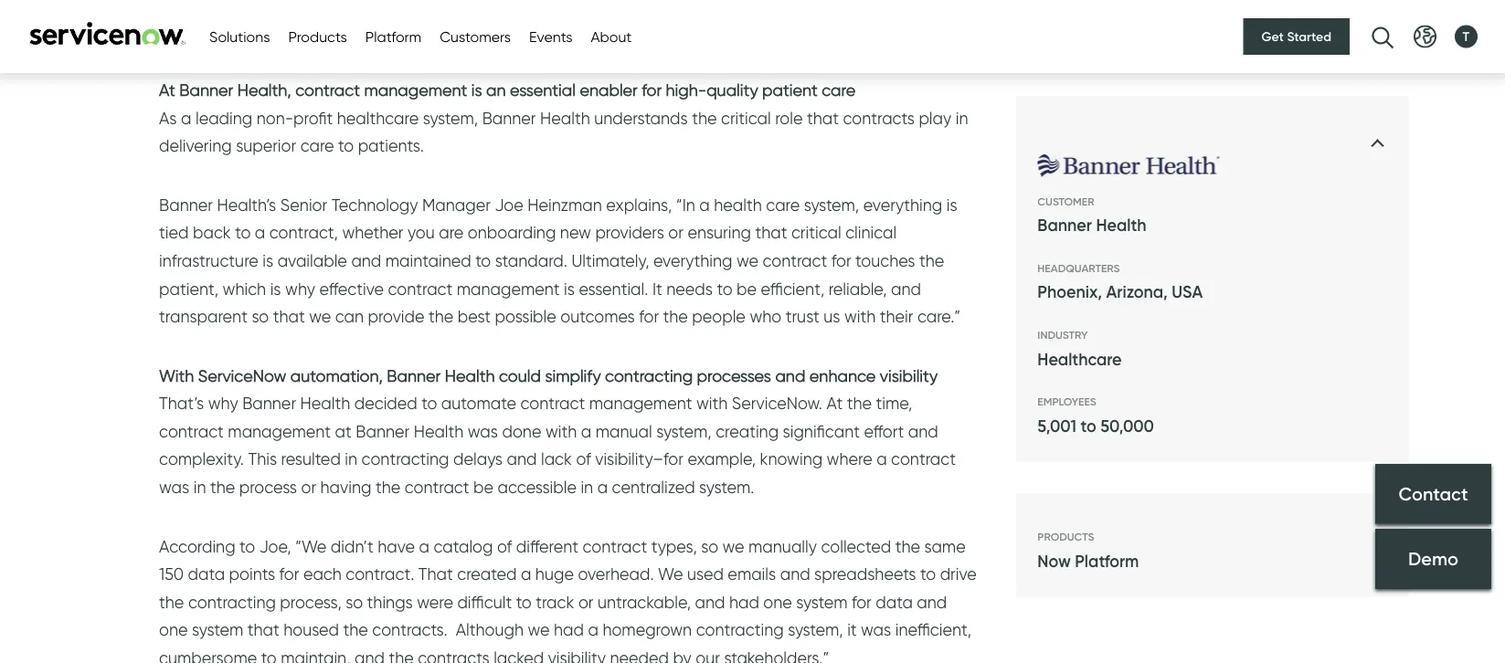 Task type: vqa. For each thing, say whether or not it's contained in the screenshot.
who at the top of the page
yes



Task type: locate. For each thing, give the bounding box(es) containing it.
health up headquarters phoenix, arizona, usa
[[1097, 215, 1147, 236]]

centralized
[[612, 478, 695, 498]]

0 vertical spatial data
[[188, 565, 225, 585]]

contracts down although on the bottom of page
[[418, 648, 490, 664]]

healthcare
[[337, 108, 419, 128]]

0 vertical spatial contracts
[[843, 108, 915, 128]]

back
[[193, 223, 231, 243]]

contracts left play
[[843, 108, 915, 128]]

1 horizontal spatial critical
[[792, 223, 842, 243]]

management up healthcare
[[364, 80, 467, 100]]

possible
[[495, 307, 557, 327]]

1 horizontal spatial at
[[827, 394, 843, 414]]

phoenix,
[[1038, 282, 1103, 302]]

was inside according to joe, "we didn't have a catalog of different contract types, so we manually collected the same 150 data points for each contract. that created a huge overhead. we used emails and spreadsheets to drive the contracting process, so things were difficult to track or untrackable, and had one system for data and one system that housed the contracts.  although we had a homegrown contracting system, it was inefficient, cumbersome to maintain, and the contracts lacked visibility needed by our stakeholders."
[[861, 621, 892, 641]]

data down according
[[188, 565, 225, 585]]

2 vertical spatial so
[[346, 593, 363, 613]]

we down track
[[528, 621, 550, 641]]

a right have
[[419, 537, 430, 557]]

homegrown
[[603, 621, 692, 641]]

significant
[[783, 422, 860, 442]]

of up created
[[497, 537, 512, 557]]

1 vertical spatial care
[[300, 136, 334, 156]]

one
[[764, 593, 793, 613], [159, 621, 188, 641]]

0 horizontal spatial or
[[301, 478, 316, 498]]

accessible
[[498, 478, 577, 498]]

so up used
[[701, 537, 719, 557]]

1 horizontal spatial with
[[697, 394, 728, 414]]

is right which in the left top of the page
[[270, 279, 281, 299]]

2 horizontal spatial was
[[861, 621, 892, 641]]

1 vertical spatial or
[[301, 478, 316, 498]]

1 horizontal spatial be
[[737, 279, 757, 299]]

1 horizontal spatial system
[[797, 593, 848, 613]]

with up lack
[[546, 422, 577, 442]]

in inside at banner health, contract management is an essential enabler for high-quality patient care as a leading non-profit healthcare system, banner health understands the critical role that contracts play in delivering superior care to patients.
[[956, 108, 969, 128]]

care
[[822, 80, 856, 100], [300, 136, 334, 156], [766, 195, 800, 215]]

system up cumbersome
[[192, 621, 243, 641]]

1 vertical spatial data
[[876, 593, 913, 613]]

to inside the employees 5,001 to 50,000
[[1081, 416, 1097, 436]]

the
[[692, 108, 717, 128], [920, 251, 945, 271], [429, 307, 454, 327], [663, 307, 688, 327], [847, 394, 872, 414], [210, 478, 235, 498], [376, 478, 401, 498], [896, 537, 921, 557], [159, 593, 184, 613], [343, 621, 368, 641], [389, 648, 414, 664]]

platform right products
[[365, 27, 422, 45]]

one down emails
[[764, 593, 793, 613]]

for down joe,
[[279, 565, 299, 585]]

banner health's senior technology manager joe heinzman explains, "in a health care system, everything is tied back to a contract, whether you are onboarding new providers or ensuring that critical clinical infrastructure is available and maintained to standard. ultimately, everything we contract for touches the patient, which is why effective contract management is essential. it needs to be efficient, reliable, and transparent so that we can provide the best possible outcomes for the people who trust us with their care."
[[159, 195, 961, 327]]

was down the complexity.
[[159, 478, 189, 498]]

that inside according to joe, "we didn't have a catalog of different contract types, so we manually collected the same 150 data points for each contract. that created a huge overhead. we used emails and spreadsheets to drive the contracting process, so things were difficult to track or untrackable, and had one system for data and one system that housed the contracts.  although we had a homegrown contracting system, it was inefficient, cumbersome to maintain, and the contracts lacked visibility needed by our stakeholders."
[[247, 621, 279, 641]]

is left the an
[[471, 80, 482, 100]]

1 vertical spatial be
[[474, 478, 494, 498]]

complexity.
[[159, 450, 244, 470]]

that's
[[159, 394, 204, 414]]

platform down products
[[1075, 551, 1140, 571]]

1 horizontal spatial or
[[579, 593, 594, 613]]

explains,
[[606, 195, 672, 215]]

0 vertical spatial why
[[285, 279, 315, 299]]

for down spreadsheets
[[852, 593, 872, 613]]

understands
[[594, 108, 688, 128]]

critical
[[721, 108, 771, 128], [792, 223, 842, 243]]

was right it
[[861, 621, 892, 641]]

0 horizontal spatial be
[[474, 478, 494, 498]]

1 horizontal spatial of
[[576, 450, 591, 470]]

1 vertical spatial at
[[827, 394, 843, 414]]

of right lack
[[576, 450, 591, 470]]

0 vertical spatial had
[[730, 593, 760, 613]]

banner inside customer banner health
[[1038, 215, 1093, 236]]

a
[[181, 108, 191, 128], [700, 195, 710, 215], [255, 223, 265, 243], [581, 422, 592, 442], [877, 450, 887, 470], [598, 478, 608, 498], [419, 537, 430, 557], [521, 565, 532, 585], [588, 621, 599, 641]]

be down delays
[[474, 478, 494, 498]]

for up understands
[[642, 80, 662, 100]]

2 vertical spatial care
[[766, 195, 800, 215]]

0 horizontal spatial platform
[[365, 27, 422, 45]]

contract
[[295, 80, 360, 100], [763, 251, 828, 271], [388, 279, 453, 299], [521, 394, 585, 414], [159, 422, 224, 442], [892, 450, 956, 470], [405, 478, 470, 498], [583, 537, 648, 557]]

that
[[807, 108, 839, 128], [756, 223, 788, 243], [273, 307, 305, 327], [247, 621, 279, 641]]

0 vertical spatial so
[[252, 307, 269, 327]]

is up outcomes
[[564, 279, 575, 299]]

1 horizontal spatial everything
[[864, 195, 943, 215]]

at banner health, contract management is an essential enabler for high-quality patient care as a leading non-profit healthcare system, banner health understands the critical role that contracts play in delivering superior care to patients.
[[159, 80, 969, 156]]

same
[[925, 537, 966, 557]]

had
[[730, 593, 760, 613], [554, 621, 584, 641]]

everything up the clinical in the right of the page
[[864, 195, 943, 215]]

efficient,
[[761, 279, 825, 299]]

system, up the clinical in the right of the page
[[804, 195, 860, 215]]

management up manual
[[589, 394, 693, 414]]

contract up profit
[[295, 80, 360, 100]]

2 horizontal spatial or
[[669, 223, 684, 243]]

with down reliable,
[[845, 307, 876, 327]]

0 vertical spatial visibility
[[880, 366, 938, 386]]

0 vertical spatial care
[[822, 80, 856, 100]]

events button
[[529, 26, 573, 48]]

0 vertical spatial critical
[[721, 108, 771, 128]]

for down it
[[639, 307, 659, 327]]

system, inside at banner health, contract management is an essential enabler for high-quality patient care as a leading non-profit healthcare system, banner health understands the critical role that contracts play in delivering superior care to patients.
[[423, 108, 478, 128]]

essential
[[510, 80, 576, 100]]

outcomes
[[561, 307, 635, 327]]

as
[[159, 108, 177, 128]]

2 vertical spatial was
[[861, 621, 892, 641]]

1 horizontal spatial why
[[285, 279, 315, 299]]

used
[[687, 565, 724, 585]]

with inside banner health's senior technology manager joe heinzman explains, "in a health care system, everything is tied back to a contract, whether you are onboarding new providers or ensuring that critical clinical infrastructure is available and maintained to standard. ultimately, everything we contract for touches the patient, which is why effective contract management is essential. it needs to be efficient, reliable, and transparent so that we can provide the best possible outcomes for the people who trust us with their care."
[[845, 307, 876, 327]]

0 horizontal spatial at
[[159, 80, 175, 100]]

1 vertical spatial contracts
[[418, 648, 490, 664]]

and down 'done'
[[507, 450, 537, 470]]

having
[[321, 478, 372, 498]]

platform
[[365, 27, 422, 45], [1075, 551, 1140, 571]]

demo link
[[1376, 530, 1492, 590]]

customer banner health
[[1038, 195, 1147, 236]]

that inside at banner health, contract management is an essential enabler for high-quality patient care as a leading non-profit healthcare system, banner health understands the critical role that contracts play in delivering superior care to patients.
[[807, 108, 839, 128]]

0 horizontal spatial care
[[300, 136, 334, 156]]

2 vertical spatial or
[[579, 593, 594, 613]]

0 vertical spatial one
[[764, 593, 793, 613]]

to inside at banner health, contract management is an essential enabler for high-quality patient care as a leading non-profit healthcare system, banner health understands the critical role that contracts play in delivering superior care to patients.
[[338, 136, 354, 156]]

that left can
[[273, 307, 305, 327]]

critical left the clinical in the right of the page
[[792, 223, 842, 243]]

or
[[669, 223, 684, 243], [301, 478, 316, 498], [579, 593, 594, 613]]

solutions button
[[209, 26, 270, 48]]

employees
[[1038, 395, 1097, 409]]

to left joe,
[[240, 537, 255, 557]]

contract inside according to joe, "we didn't have a catalog of different contract types, so we manually collected the same 150 data points for each contract. that created a huge overhead. we used emails and spreadsheets to drive the contracting process, so things were difficult to track or untrackable, and had one system for data and one system that housed the contracts.  although we had a homegrown contracting system, it was inefficient, cumbersome to maintain, and the contracts lacked visibility needed by our stakeholders."
[[583, 537, 648, 557]]

visibility up time,
[[880, 366, 938, 386]]

that left the "housed"
[[247, 621, 279, 641]]

knowing
[[760, 450, 823, 470]]

onboarding
[[468, 223, 556, 243]]

who
[[750, 307, 782, 327]]

have
[[378, 537, 415, 557]]

contract up efficient,
[[763, 251, 828, 271]]

0 vertical spatial system
[[797, 593, 848, 613]]

one up cumbersome
[[159, 621, 188, 641]]

system
[[797, 593, 848, 613], [192, 621, 243, 641]]

0 horizontal spatial of
[[497, 537, 512, 557]]

banner down the decided
[[356, 422, 410, 442]]

was
[[468, 422, 498, 442], [159, 478, 189, 498], [861, 621, 892, 641]]

everything up needs
[[654, 251, 733, 271]]

0 vertical spatial at
[[159, 80, 175, 100]]

although
[[456, 621, 524, 641]]

get started
[[1262, 29, 1332, 44]]

had down track
[[554, 621, 584, 641]]

care right health
[[766, 195, 800, 215]]

a down health's
[[255, 223, 265, 243]]

patient
[[763, 80, 818, 100]]

contracts inside according to joe, "we didn't have a catalog of different contract types, so we manually collected the same 150 data points for each contract. that created a huge overhead. we used emails and spreadsheets to drive the contracting process, so things were difficult to track or untrackable, and had one system for data and one system that housed the contracts.  although we had a homegrown contracting system, it was inefficient, cumbersome to maintain, and the contracts lacked visibility needed by our stakeholders."
[[418, 648, 490, 664]]

or down "in
[[669, 223, 684, 243]]

contact link
[[1376, 465, 1492, 525]]

0 vertical spatial with
[[845, 307, 876, 327]]

1 horizontal spatial one
[[764, 593, 793, 613]]

critical down quality
[[721, 108, 771, 128]]

system, up example,
[[657, 422, 712, 442]]

1 vertical spatial critical
[[792, 223, 842, 243]]

system, up the patients. at the left top
[[423, 108, 478, 128]]

management inside at banner health, contract management is an essential enabler for high-quality patient care as a leading non-profit healthcare system, banner health understands the critical role that contracts play in delivering superior care to patients.
[[364, 80, 467, 100]]

0 vertical spatial of
[[576, 450, 591, 470]]

0 horizontal spatial why
[[208, 394, 238, 414]]

now platform link
[[1038, 548, 1140, 576]]

ultimately,
[[572, 251, 650, 271]]

1 horizontal spatial care
[[766, 195, 800, 215]]

effective
[[319, 279, 384, 299]]

0 vertical spatial platform
[[365, 27, 422, 45]]

1 vertical spatial system
[[192, 621, 243, 641]]

1 vertical spatial with
[[697, 394, 728, 414]]

ensuring
[[688, 223, 751, 243]]

1 vertical spatial so
[[701, 537, 719, 557]]

delays
[[454, 450, 503, 470]]

0 horizontal spatial everything
[[654, 251, 733, 271]]

be up who
[[737, 279, 757, 299]]

about
[[591, 27, 632, 45]]

0 horizontal spatial so
[[252, 307, 269, 327]]

a down visibility–for
[[598, 478, 608, 498]]

1 horizontal spatial so
[[346, 593, 363, 613]]

housed
[[284, 621, 339, 641]]

of inside according to joe, "we didn't have a catalog of different contract types, so we manually collected the same 150 data points for each contract. that created a huge overhead. we used emails and spreadsheets to drive the contracting process, so things were difficult to track or untrackable, and had one system for data and one system that housed the contracts.  although we had a homegrown contracting system, it was inefficient, cumbersome to maintain, and the contracts lacked visibility needed by our stakeholders."
[[497, 537, 512, 557]]

management up possible
[[457, 279, 560, 299]]

50,000
[[1101, 416, 1155, 436]]

are
[[439, 223, 464, 243]]

that right role
[[807, 108, 839, 128]]

0 vertical spatial or
[[669, 223, 684, 243]]

0 horizontal spatial critical
[[721, 108, 771, 128]]

we left can
[[309, 307, 331, 327]]

1 vertical spatial of
[[497, 537, 512, 557]]

health inside at banner health, contract management is an essential enabler for high-quality patient care as a leading non-profit healthcare system, banner health understands the critical role that contracts play in delivering superior care to patients.
[[540, 108, 590, 128]]

or down resulted
[[301, 478, 316, 498]]

in right play
[[956, 108, 969, 128]]

didn't
[[331, 537, 374, 557]]

be inside with servicenow automation, banner health could simplify contracting processes and enhance visibility that's why banner health decided to automate contract management with servicenow. at the time, contract management at banner health was done with a manual system, creating significant effort and complexity. this resulted in contracting delays and lack of visibility–for example, knowing where a contract was in the process or having the contract be accessible in a centralized system.
[[474, 478, 494, 498]]

solutions
[[209, 27, 270, 45]]

2 horizontal spatial with
[[845, 307, 876, 327]]

to right the 5,001
[[1081, 416, 1097, 436]]

2 vertical spatial with
[[546, 422, 577, 442]]

2 horizontal spatial so
[[701, 537, 719, 557]]

1 horizontal spatial visibility
[[880, 366, 938, 386]]

process,
[[280, 593, 342, 613]]

critical inside banner health's senior technology manager joe heinzman explains, "in a health care system, everything is tied back to a contract, whether you are onboarding new providers or ensuring that critical clinical infrastructure is available and maintained to standard. ultimately, everything we contract for touches the patient, which is why effective contract management is essential. it needs to be efficient, reliable, and transparent so that we can provide the best possible outcomes for the people who trust us with their care."
[[792, 223, 842, 243]]

health
[[540, 108, 590, 128], [1097, 215, 1147, 236], [445, 366, 495, 386], [300, 394, 350, 414], [414, 422, 464, 442]]

1 vertical spatial platform
[[1075, 551, 1140, 571]]

health up automate
[[445, 366, 495, 386]]

to right the decided
[[422, 394, 437, 414]]

1 vertical spatial was
[[159, 478, 189, 498]]

cumbersome
[[159, 648, 257, 664]]

the inside at banner health, contract management is an essential enabler for high-quality patient care as a leading non-profit healthcare system, banner health understands the critical role that contracts play in delivering superior care to patients.
[[692, 108, 717, 128]]

or inside according to joe, "we didn't have a catalog of different contract types, so we manually collected the same 150 data points for each contract. that created a huge overhead. we used emails and spreadsheets to drive the contracting process, so things were difficult to track or untrackable, and had one system for data and one system that housed the contracts.  although we had a homegrown contracting system, it was inefficient, cumbersome to maintain, and the contracts lacked visibility needed by our stakeholders."
[[579, 593, 594, 613]]

0 horizontal spatial had
[[554, 621, 584, 641]]

1 vertical spatial why
[[208, 394, 238, 414]]

with down processes
[[697, 394, 728, 414]]

which
[[223, 279, 266, 299]]

and up servicenow.
[[776, 366, 806, 386]]

0 horizontal spatial contracts
[[418, 648, 490, 664]]

it
[[653, 279, 663, 299]]

collected
[[821, 537, 892, 557]]

banner down servicenow
[[242, 394, 296, 414]]

1 horizontal spatial platform
[[1075, 551, 1140, 571]]

critical inside at banner health, contract management is an essential enabler for high-quality patient care as a leading non-profit healthcare system, banner health understands the critical role that contracts play in delivering superior care to patients.
[[721, 108, 771, 128]]

1 vertical spatial visibility
[[548, 648, 606, 664]]

and right effort
[[909, 422, 939, 442]]

visibility inside with servicenow automation, banner health could simplify contracting processes and enhance visibility that's why banner health decided to automate contract management with servicenow. at the time, contract management at banner health was done with a manual system, creating significant effort and complexity. this resulted in contracting delays and lack of visibility–for example, knowing where a contract was in the process or having the contract be accessible in a centralized system.
[[880, 366, 938, 386]]

1 horizontal spatial data
[[876, 593, 913, 613]]

health inside customer banner health
[[1097, 215, 1147, 236]]

to left drive
[[921, 565, 936, 585]]

at inside with servicenow automation, banner health could simplify contracting processes and enhance visibility that's why banner health decided to automate contract management with servicenow. at the time, contract management at banner health was done with a manual system, creating significant effort and complexity. this resulted in contracting delays and lack of visibility–for example, knowing where a contract was in the process or having the contract be accessible in a centralized system.
[[827, 394, 843, 414]]

done
[[502, 422, 542, 442]]

we
[[658, 565, 683, 585]]

that down health
[[756, 223, 788, 243]]

a right "in
[[700, 195, 710, 215]]

reliable,
[[829, 279, 887, 299]]

or inside with servicenow automation, banner health could simplify contracting processes and enhance visibility that's why banner health decided to automate contract management with servicenow. at the time, contract management at banner health was done with a manual system, creating significant effort and complexity. this resulted in contracting delays and lack of visibility–for example, knowing where a contract was in the process or having the contract be accessible in a centralized system.
[[301, 478, 316, 498]]

1 vertical spatial everything
[[654, 251, 733, 271]]

track
[[536, 593, 575, 613]]

trust
[[786, 307, 820, 327]]

so left things
[[346, 593, 363, 613]]

1 horizontal spatial had
[[730, 593, 760, 613]]

be inside banner health's senior technology manager joe heinzman explains, "in a health care system, everything is tied back to a contract, whether you are onboarding new providers or ensuring that critical clinical infrastructure is available and maintained to standard. ultimately, everything we contract for touches the patient, which is why effective contract management is essential. it needs to be efficient, reliable, and transparent so that we can provide the best possible outcomes for the people who trust us with their care."
[[737, 279, 757, 299]]

play
[[919, 108, 952, 128]]

joe,
[[259, 537, 291, 557]]

is up which in the left top of the page
[[263, 251, 273, 271]]

a left huge
[[521, 565, 532, 585]]

0 vertical spatial was
[[468, 422, 498, 442]]

so down which in the left top of the page
[[252, 307, 269, 327]]

0 vertical spatial be
[[737, 279, 757, 299]]

had down emails
[[730, 593, 760, 613]]

data down spreadsheets
[[876, 593, 913, 613]]

at down the enhance
[[827, 394, 843, 414]]

system, left it
[[788, 621, 844, 641]]

contracting
[[605, 366, 693, 386], [362, 450, 449, 470], [188, 593, 276, 613], [696, 621, 784, 641]]

0 horizontal spatial visibility
[[548, 648, 606, 664]]

patient,
[[159, 279, 219, 299]]

to down healthcare
[[338, 136, 354, 156]]

drive
[[940, 565, 977, 585]]

1 horizontal spatial contracts
[[843, 108, 915, 128]]

care."
[[918, 307, 961, 327]]

is inside at banner health, contract management is an essential enabler for high-quality patient care as a leading non-profit healthcare system, banner health understands the critical role that contracts play in delivering superior care to patients.
[[471, 80, 482, 100]]

management
[[364, 80, 467, 100], [457, 279, 560, 299], [589, 394, 693, 414], [228, 422, 331, 442]]

1 vertical spatial one
[[159, 621, 188, 641]]

clinical
[[846, 223, 897, 243]]

"we
[[295, 537, 327, 557]]



Task type: describe. For each thing, give the bounding box(es) containing it.
could
[[499, 366, 541, 386]]

an
[[486, 80, 506, 100]]

transparent
[[159, 307, 248, 327]]

contracting up manual
[[605, 366, 693, 386]]

lack
[[541, 450, 572, 470]]

tied
[[159, 223, 189, 243]]

manually
[[749, 537, 817, 557]]

servicenow
[[198, 366, 286, 386]]

platform inside products now platform
[[1075, 551, 1140, 571]]

1 vertical spatial had
[[554, 621, 584, 641]]

1 horizontal spatial was
[[468, 422, 498, 442]]

visibility–for
[[595, 450, 684, 470]]

types,
[[652, 537, 697, 557]]

0 horizontal spatial was
[[159, 478, 189, 498]]

system, inside banner health's senior technology manager joe heinzman explains, "in a health care system, everything is tied back to a contract, whether you are onboarding new providers or ensuring that critical clinical infrastructure is available and maintained to standard. ultimately, everything we contract for touches the patient, which is why effective contract management is essential. it needs to be efficient, reliable, and transparent so that we can provide the best possible outcomes for the people who trust us with their care."
[[804, 195, 860, 215]]

creating
[[716, 422, 779, 442]]

quality
[[707, 80, 759, 100]]

a inside at banner health, contract management is an essential enabler for high-quality patient care as a leading non-profit healthcare system, banner health understands the critical role that contracts play in delivering superior care to patients.
[[181, 108, 191, 128]]

now
[[1038, 551, 1071, 571]]

contract down effort
[[892, 450, 956, 470]]

to down health's
[[235, 223, 251, 243]]

for up reliable,
[[832, 251, 852, 271]]

difficult
[[457, 593, 512, 613]]

contract,
[[270, 223, 338, 243]]

arizona,
[[1107, 282, 1168, 302]]

process
[[239, 478, 297, 498]]

products now platform
[[1038, 531, 1140, 571]]

in up having
[[345, 450, 358, 470]]

and down used
[[695, 593, 725, 613]]

emails
[[728, 565, 776, 585]]

in down the complexity.
[[194, 478, 206, 498]]

touches
[[856, 251, 916, 271]]

or inside banner health's senior technology manager joe heinzman explains, "in a health care system, everything is tied back to a contract, whether you are onboarding new providers or ensuring that critical clinical infrastructure is available and maintained to standard. ultimately, everything we contract for touches the patient, which is why effective contract management is essential. it needs to be efficient, reliable, and transparent so that we can provide the best possible outcomes for the people who trust us with their care."
[[669, 223, 684, 243]]

health up delays
[[414, 422, 464, 442]]

contract down maintained
[[388, 279, 453, 299]]

a down effort
[[877, 450, 887, 470]]

we up emails
[[723, 537, 745, 557]]

simplify
[[545, 366, 601, 386]]

of inside with servicenow automation, banner health could simplify contracting processes and enhance visibility that's why banner health decided to automate contract management with servicenow. at the time, contract management at banner health was done with a manual system, creating significant effort and complexity. this resulted in contracting delays and lack of visibility–for example, knowing where a contract was in the process or having the contract be accessible in a centralized system.
[[576, 450, 591, 470]]

where
[[827, 450, 873, 470]]

get started link
[[1244, 18, 1350, 55]]

were
[[417, 593, 453, 613]]

usa
[[1172, 282, 1203, 302]]

and up inefficient,
[[917, 593, 947, 613]]

with servicenow automation, banner health could simplify contracting processes and enhance visibility that's why banner health decided to automate contract management with servicenow. at the time, contract management at banner health was done with a manual system, creating significant effort and complexity. this resulted in contracting delays and lack of visibility–for example, knowing where a contract was in the process or having the contract be accessible in a centralized system.
[[159, 366, 956, 498]]

we down ensuring
[[737, 251, 759, 271]]

spreadsheets
[[815, 565, 917, 585]]

according to joe, "we didn't have a catalog of different contract types, so we manually collected the same 150 data points for each contract. that created a huge overhead. we used emails and spreadsheets to drive the contracting process, so things were difficult to track or untrackable, and had one system for data and one system that housed the contracts.  although we had a homegrown contracting system, it was inefficient, cumbersome to maintain, and the contracts lacked visibility needed by our stakeholders."
[[159, 537, 977, 664]]

at inside at banner health, contract management is an essential enabler for high-quality patient care as a leading non-profit healthcare system, banner health understands the critical role that contracts play in delivering superior care to patients.
[[159, 80, 175, 100]]

huge
[[536, 565, 574, 585]]

customers button
[[440, 26, 511, 48]]

health
[[714, 195, 762, 215]]

a left homegrown
[[588, 621, 599, 641]]

"in
[[676, 195, 696, 215]]

and down manually
[[780, 565, 811, 585]]

why inside with servicenow automation, banner health could simplify contracting processes and enhance visibility that's why banner health decided to automate contract management with servicenow. at the time, contract management at banner health was done with a manual system, creating significant effort and complexity. this resulted in contracting delays and lack of visibility–for example, knowing where a contract was in the process or having the contract be accessible in a centralized system.
[[208, 394, 238, 414]]

untrackable,
[[598, 593, 691, 613]]

started
[[1288, 29, 1332, 44]]

high-
[[666, 80, 707, 100]]

it
[[848, 621, 857, 641]]

processes
[[697, 366, 772, 386]]

demo
[[1409, 548, 1459, 571]]

so inside banner health's senior technology manager joe heinzman explains, "in a health care system, everything is tied back to a contract, whether you are onboarding new providers or ensuring that critical clinical infrastructure is available and maintained to standard. ultimately, everything we contract for touches the patient, which is why effective contract management is essential. it needs to be efficient, reliable, and transparent so that we can provide the best possible outcomes for the people who trust us with their care."
[[252, 307, 269, 327]]

employees 5,001 to 50,000
[[1038, 395, 1155, 436]]

providers
[[596, 223, 665, 243]]

servicenow image
[[27, 21, 187, 45]]

is down play
[[947, 195, 958, 215]]

contract down 'that's'
[[159, 422, 224, 442]]

150
[[159, 565, 184, 585]]

banner up the decided
[[387, 366, 441, 386]]

can
[[335, 307, 364, 327]]

and down "whether"
[[351, 251, 382, 271]]

to down onboarding
[[476, 251, 491, 271]]

banner down the an
[[482, 108, 536, 128]]

joe
[[495, 195, 524, 215]]

contract down simplify
[[521, 394, 585, 414]]

banner up leading on the top of the page
[[179, 80, 233, 100]]

contracting up our
[[696, 621, 784, 641]]

by
[[673, 648, 692, 664]]

events
[[529, 27, 573, 45]]

system, inside according to joe, "we didn't have a catalog of different contract types, so we manually collected the same 150 data points for each contract. that created a huge overhead. we used emails and spreadsheets to drive the contracting process, so things were difficult to track or untrackable, and had one system for data and one system that housed the contracts.  although we had a homegrown contracting system, it was inefficient, cumbersome to maintain, and the contracts lacked visibility needed by our stakeholders."
[[788, 621, 844, 641]]

with
[[159, 366, 194, 386]]

a left manual
[[581, 422, 592, 442]]

system, inside with servicenow automation, banner health could simplify contracting processes and enhance visibility that's why banner health decided to automate contract management with servicenow. at the time, contract management at banner health was done with a manual system, creating significant effort and complexity. this resulted in contracting delays and lack of visibility–for example, knowing where a contract was in the process or having the contract be accessible in a centralized system.
[[657, 422, 712, 442]]

and up their
[[891, 279, 922, 299]]

contracting down the decided
[[362, 450, 449, 470]]

different
[[516, 537, 579, 557]]

whether
[[342, 223, 404, 243]]

each
[[303, 565, 342, 585]]

delivering
[[159, 136, 232, 156]]

contract down delays
[[405, 478, 470, 498]]

health down "automation,"
[[300, 394, 350, 414]]

patients.
[[358, 136, 424, 156]]

automate
[[441, 394, 516, 414]]

2 horizontal spatial care
[[822, 80, 856, 100]]

0 horizontal spatial data
[[188, 565, 225, 585]]

manager
[[422, 195, 491, 215]]

maintained
[[386, 251, 471, 271]]

contract.
[[346, 565, 414, 585]]

0 horizontal spatial system
[[192, 621, 243, 641]]

contract inside at banner health, contract management is an essential enabler for high-quality patient care as a leading non-profit healthcare system, banner health understands the critical role that contracts play in delivering superior care to patients.
[[295, 80, 360, 100]]

example,
[[688, 450, 756, 470]]

products
[[1038, 531, 1095, 544]]

overhead.
[[578, 565, 654, 585]]

products
[[288, 27, 347, 45]]

created
[[457, 565, 517, 585]]

things
[[367, 593, 413, 613]]

to left track
[[516, 593, 532, 613]]

0 horizontal spatial one
[[159, 621, 188, 641]]

contracting down points
[[188, 593, 276, 613]]

our
[[696, 648, 720, 664]]

care inside banner health's senior technology manager joe heinzman explains, "in a health care system, everything is tied back to a contract, whether you are onboarding new providers or ensuring that critical clinical infrastructure is available and maintained to standard. ultimately, everything we contract for touches the patient, which is why effective contract management is essential. it needs to be efficient, reliable, and transparent so that we can provide the best possible outcomes for the people who trust us with their care."
[[766, 195, 800, 215]]

needed
[[610, 648, 669, 664]]

automation,
[[291, 366, 383, 386]]

leading
[[196, 108, 253, 128]]

at
[[335, 422, 352, 442]]

points
[[229, 565, 275, 585]]

catalog
[[434, 537, 493, 557]]

0 vertical spatial everything
[[864, 195, 943, 215]]

this
[[248, 450, 277, 470]]

effort
[[864, 422, 904, 442]]

technology
[[332, 195, 418, 215]]

customer
[[1038, 195, 1095, 208]]

management up this
[[228, 422, 331, 442]]

superior
[[236, 136, 296, 156]]

manual
[[596, 422, 652, 442]]

about button
[[591, 26, 632, 48]]

to left maintain,
[[261, 648, 277, 664]]

management inside banner health's senior technology manager joe heinzman explains, "in a health care system, everything is tied back to a contract, whether you are onboarding new providers or ensuring that critical clinical infrastructure is available and maintained to standard. ultimately, everything we contract for touches the patient, which is why effective contract management is essential. it needs to be efficient, reliable, and transparent so that we can provide the best possible outcomes for the people who trust us with their care."
[[457, 279, 560, 299]]

why inside banner health's senior technology manager joe heinzman explains, "in a health care system, everything is tied back to a contract, whether you are onboarding new providers or ensuring that critical clinical infrastructure is available and maintained to standard. ultimately, everything we contract for touches the patient, which is why effective contract management is essential. it needs to be efficient, reliable, and transparent so that we can provide the best possible outcomes for the people who trust us with their care."
[[285, 279, 315, 299]]

for inside at banner health, contract management is an essential enabler for high-quality patient care as a leading non-profit healthcare system, banner health understands the critical role that contracts play in delivering superior care to patients.
[[642, 80, 662, 100]]

in right accessible
[[581, 478, 594, 498]]

to inside with servicenow automation, banner health could simplify contracting processes and enhance visibility that's why banner health decided to automate contract management with servicenow. at the time, contract management at banner health was done with a manual system, creating significant effort and complexity. this resulted in contracting delays and lack of visibility–for example, knowing where a contract was in the process or having the contract be accessible in a centralized system.
[[422, 394, 437, 414]]

banner inside banner health's senior technology manager joe heinzman explains, "in a health care system, everything is tied back to a contract, whether you are onboarding new providers or ensuring that critical clinical infrastructure is available and maintained to standard. ultimately, everything we contract for touches the patient, which is why effective contract management is essential. it needs to be efficient, reliable, and transparent so that we can provide the best possible outcomes for the people who trust us with their care."
[[159, 195, 213, 215]]

0 horizontal spatial with
[[546, 422, 577, 442]]

stakeholders."
[[724, 648, 829, 664]]

contracts inside at banner health, contract management is an essential enabler for high-quality patient care as a leading non-profit healthcare system, banner health understands the critical role that contracts play in delivering superior care to patients.
[[843, 108, 915, 128]]

available
[[278, 251, 347, 271]]

and right maintain,
[[355, 648, 385, 664]]

get
[[1262, 29, 1284, 44]]

to up 'people'
[[717, 279, 733, 299]]

customers
[[440, 27, 511, 45]]

profit
[[294, 108, 333, 128]]

visibility inside according to joe, "we didn't have a catalog of different contract types, so we manually collected the same 150 data points for each contract. that created a huge overhead. we used emails and spreadsheets to drive the contracting process, so things were difficult to track or untrackable, and had one system for data and one system that housed the contracts.  although we had a homegrown contracting system, it was inefficient, cumbersome to maintain, and the contracts lacked visibility needed by our stakeholders."
[[548, 648, 606, 664]]



